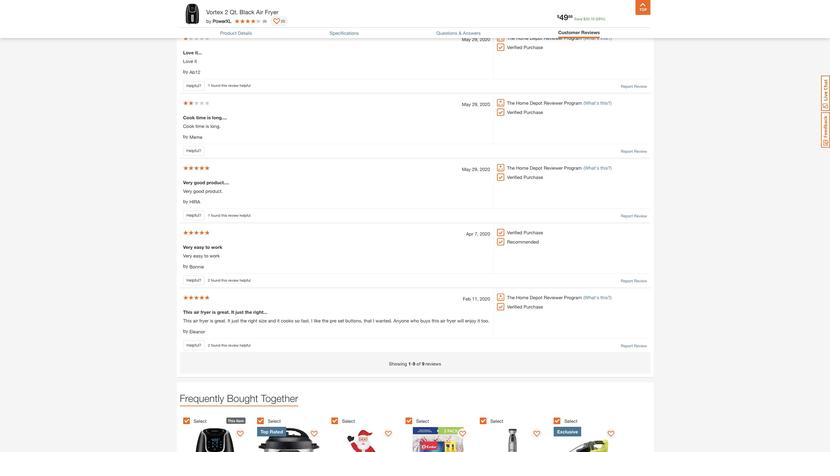 Task type: locate. For each thing, give the bounding box(es) containing it.
display image inside 3 / 6 group
[[385, 431, 392, 438]]

5 report from the top
[[621, 343, 633, 348]]

9
[[264, 19, 266, 23], [413, 361, 415, 367], [422, 361, 425, 367]]

1 love from the top
[[183, 50, 194, 55]]

( inside the $ 49 88 save $ 20 . 10 ( 29 %)
[[596, 17, 597, 21]]

3 review from the top
[[228, 213, 239, 217]]

4 very from the top
[[183, 253, 192, 259]]

2 vertical spatial this
[[228, 419, 235, 423]]

by powerxl
[[206, 18, 231, 24]]

helpful? button down hira
[[183, 211, 205, 221]]

love
[[183, 50, 194, 55], [183, 58, 193, 64]]

4 this?) from the top
[[601, 295, 612, 300]]

0 vertical spatial cook
[[183, 115, 195, 120]]

$ left .
[[584, 17, 586, 21]]

20
[[586, 17, 590, 21], [281, 19, 285, 23]]

3 display image from the left
[[459, 431, 466, 438]]

9 right the 'of'
[[422, 361, 425, 367]]

1 depot from the top
[[530, 35, 543, 41]]

one+ 18v cordless multi-surface handheld vacuum kit with 2.0 ah battery and charger image
[[554, 427, 618, 452]]

select for "6 / 6" group
[[565, 418, 578, 424]]

3 may from the top
[[462, 166, 471, 172]]

air
[[194, 309, 199, 315], [193, 318, 198, 324], [440, 318, 446, 324]]

helpful? button for it...
[[183, 81, 205, 91]]

love left it...
[[183, 50, 194, 55]]

2 found from the top
[[211, 83, 220, 88]]

0 vertical spatial 2
[[225, 8, 228, 16]]

3 may 29, 2020 from the top
[[462, 166, 490, 172]]

1 display image from the left
[[311, 431, 318, 438]]

2 1 found this review helpful from the top
[[208, 83, 251, 88]]

vortex
[[206, 8, 223, 16]]

2 report review from the top
[[621, 149, 647, 154]]

1 vertical spatial 29,
[[472, 101, 479, 107]]

29, for time
[[472, 101, 479, 107]]

9 left the 'of'
[[413, 361, 415, 367]]

display image inside 4 / 6 "group"
[[459, 431, 466, 438]]

20 inside dropdown button
[[281, 19, 285, 23]]

0 horizontal spatial 20
[[281, 19, 285, 23]]

display image inside 2 / 6 group
[[311, 431, 318, 438]]

it right and
[[277, 318, 280, 324]]

2 2020 from the top
[[480, 101, 490, 107]]

home
[[516, 35, 529, 41], [516, 100, 529, 106], [516, 165, 529, 171], [516, 295, 529, 300]]

good left the product....
[[194, 180, 205, 185]]

helpful?
[[187, 18, 201, 23], [187, 83, 201, 88], [187, 148, 201, 153], [187, 213, 201, 218], [187, 278, 201, 283], [187, 343, 201, 348]]

display image
[[311, 431, 318, 438], [385, 431, 392, 438], [459, 431, 466, 438]]

3 (what's this?) link from the top
[[584, 164, 612, 171]]

1 purchase from the top
[[524, 44, 543, 50]]

2 / 6 group
[[257, 414, 328, 452]]

like
[[314, 318, 321, 324]]

smart stick 2 speed silver immersion blender with 300-watt motor and improved blade guards image
[[480, 427, 544, 452]]

the
[[245, 309, 252, 315], [240, 318, 247, 324], [322, 318, 329, 324]]

too.
[[481, 318, 490, 324]]

easywring spin mop deep clean microfiber mop head refill (2-pack) image
[[406, 427, 469, 452]]

3 select from the left
[[342, 418, 355, 424]]

0 vertical spatial 2 found this review helpful
[[208, 278, 251, 282]]

specifications button
[[330, 30, 359, 36], [330, 30, 359, 36]]

frequently
[[180, 393, 224, 404]]

4 (what's this?) link from the top
[[584, 294, 612, 301]]

by left "ab12" button
[[183, 69, 188, 74]]

helpful? for it...
[[187, 83, 201, 88]]

by left hira
[[183, 198, 188, 204]]

report review button
[[621, 83, 647, 89], [621, 148, 647, 154], [621, 213, 647, 219], [621, 278, 647, 284], [621, 343, 647, 349]]

ab12 button
[[190, 69, 200, 75]]

helpful? button for easy
[[183, 276, 205, 286]]

3 found from the top
[[211, 213, 220, 217]]

helpful for very good product....
[[240, 213, 251, 217]]

2020 for long.
[[480, 101, 490, 107]]

this
[[183, 309, 192, 315], [183, 318, 192, 324], [228, 419, 235, 423]]

$ left 88
[[557, 14, 560, 19]]

4 report review button from the top
[[621, 278, 647, 284]]

1 vertical spatial cook
[[183, 123, 194, 129]]

may
[[462, 36, 471, 42], [462, 101, 471, 107], [462, 166, 471, 172]]

3 helpful from the top
[[240, 213, 251, 217]]

the home depot logo image
[[182, 5, 203, 27]]

the up right on the bottom left of the page
[[245, 309, 252, 315]]

88
[[568, 14, 573, 19]]

3 review from the top
[[634, 214, 647, 219]]

4 helpful from the top
[[240, 278, 251, 282]]

1 this?) from the top
[[601, 35, 612, 41]]

by left meme
[[183, 133, 188, 139]]

display image
[[273, 18, 280, 25], [237, 431, 244, 438], [534, 431, 540, 438], [608, 431, 614, 438]]

2 found this review helpful for bonnie
[[208, 278, 251, 282]]

helpful? button down bonnie
[[183, 276, 205, 286]]

this?) for this air fryer is great.  it just the right... this air fryer is great.  it just the right size and it cooks so fast. i like the pre set buttons, that i wanted. anyone who buys this air fryer will enjoy it too.
[[601, 295, 612, 300]]

1 (what's this?) from the top
[[584, 35, 612, 41]]

2 report review button from the top
[[621, 148, 647, 154]]

2 home from the top
[[516, 100, 529, 106]]

%)
[[601, 17, 605, 21]]

helpful? down bonnie
[[187, 278, 201, 283]]

verified purchase for very good product.... very good product.
[[507, 174, 543, 180]]

report review
[[621, 84, 647, 89], [621, 149, 647, 154], [621, 214, 647, 219], [621, 279, 647, 284], [621, 343, 647, 348]]

2020
[[480, 36, 490, 42], [480, 101, 490, 107], [480, 166, 490, 172], [480, 231, 490, 237], [480, 296, 490, 302]]

( right 10
[[596, 17, 597, 21]]

2 (what's this?) link from the top
[[584, 99, 612, 106]]

3 reviewer from the top
[[544, 165, 563, 171]]

4 / 6 group
[[406, 414, 477, 452]]

3 depot from the top
[[530, 165, 543, 171]]

3 29, from the top
[[472, 166, 479, 172]]

49
[[560, 13, 568, 22]]

so
[[295, 318, 300, 324]]

3 (what's from the top
[[584, 165, 599, 171]]

helpful? button down meme button
[[183, 146, 205, 156]]

purchase
[[524, 44, 543, 50], [524, 109, 543, 115], [524, 174, 543, 180], [524, 230, 543, 236], [524, 304, 543, 310]]

3 the from the top
[[507, 165, 515, 171]]

(what's
[[584, 35, 599, 41], [584, 100, 599, 106], [584, 165, 599, 171], [584, 295, 599, 300]]

found for air
[[211, 343, 220, 347]]

report review for work
[[621, 279, 647, 284]]

helpful
[[240, 18, 251, 23], [240, 83, 251, 88], [240, 213, 251, 217], [240, 278, 251, 282], [240, 343, 251, 347]]

0 vertical spatial love
[[183, 50, 194, 55]]

0 vertical spatial time
[[196, 115, 206, 120]]

0 vertical spatial 29,
[[472, 36, 479, 42]]

by inside by angel
[[183, 4, 188, 9]]

(
[[596, 17, 597, 21], [263, 19, 264, 23]]

ab12
[[190, 69, 200, 75]]

9pm
[[251, 13, 262, 19]]

top button
[[636, 0, 651, 15]]

70815 button
[[273, 13, 296, 19]]

click to redirect to view my cart page image
[[633, 8, 641, 16]]

0 vertical spatial it
[[231, 309, 234, 315]]

1 vertical spatial love
[[183, 58, 193, 64]]

by angel
[[183, 4, 201, 10]]

program for love it... love it
[[564, 35, 582, 41]]

5 report review from the top
[[621, 343, 647, 348]]

this inside 1 / 6 group
[[228, 419, 235, 423]]

to
[[205, 244, 210, 250], [204, 253, 208, 259]]

this for easy
[[221, 278, 227, 282]]

1 (what's this?) link from the top
[[584, 34, 612, 41]]

helpful? for good
[[187, 213, 201, 218]]

3 report review from the top
[[621, 214, 647, 219]]

review for love it...
[[228, 83, 239, 88]]

i right that
[[373, 318, 374, 324]]

2 review from the top
[[634, 149, 647, 154]]

by left bonnie button
[[183, 263, 188, 269]]

1 vertical spatial may 29, 2020
[[462, 101, 490, 107]]

buttons,
[[345, 318, 363, 324]]

4 select from the left
[[416, 418, 429, 424]]

20 left 10
[[586, 17, 590, 21]]

who
[[410, 318, 419, 324]]

review
[[228, 18, 239, 23], [228, 83, 239, 88], [228, 213, 239, 217], [228, 278, 239, 282], [228, 343, 239, 347]]

it left right...
[[231, 309, 234, 315]]

select up easywring spin mop deep clean microfiber mop head refill (2-pack) image
[[416, 418, 429, 424]]

found for easy
[[211, 278, 220, 282]]

questions & answers button
[[437, 30, 481, 36], [437, 30, 481, 36]]

services
[[543, 17, 563, 24]]

3 verified from the top
[[507, 174, 523, 180]]

select up 7 ft. led santa inflatable image
[[342, 418, 355, 424]]

home for love it... love it
[[516, 35, 529, 41]]

(what's for very good product.... very good product.
[[584, 165, 599, 171]]

4 depot from the top
[[530, 295, 543, 300]]

live chat image
[[821, 76, 830, 111]]

2 report from the top
[[621, 149, 633, 154]]

9 right 9pm at the left of page
[[264, 19, 266, 23]]

by for by meme
[[183, 133, 188, 139]]

may 29, 2020 for time
[[462, 101, 490, 107]]

select inside 4 / 6 "group"
[[416, 418, 429, 424]]

1 the home depot reviewer program from the top
[[507, 35, 582, 41]]

by inside by eleanor
[[183, 328, 188, 334]]

2 review from the top
[[228, 83, 239, 88]]

bonnie button
[[190, 263, 204, 270]]

helpful for very easy to work
[[240, 278, 251, 282]]

the left pre
[[322, 318, 329, 324]]

0 horizontal spatial display image
[[311, 431, 318, 438]]

1 vertical spatial to
[[204, 253, 208, 259]]

may 29, 2020 for product.
[[462, 166, 490, 172]]

select for 1 / 6 group
[[194, 418, 207, 424]]

wanted.
[[376, 318, 392, 324]]

it left right on the bottom left of the page
[[228, 318, 230, 324]]

0 vertical spatial good
[[194, 180, 205, 185]]

$ 49 88 save $ 20 . 10 ( 29 %)
[[557, 13, 605, 22]]

20 right )
[[281, 19, 285, 23]]

verified purchase for this air fryer is great.  it just the right... this air fryer is great.  it just the right size and it cooks so fast. i like the pre set buttons, that i wanted. anyone who buys this air fryer will enjoy it too.
[[507, 304, 543, 310]]

helpful? button for good
[[183, 211, 205, 221]]

20 inside the $ 49 88 save $ 20 . 10 ( 29 %)
[[586, 17, 590, 21]]

helpful? button down ab12
[[183, 81, 205, 91]]

by left angel in the top left of the page
[[183, 4, 188, 9]]

review for the
[[634, 343, 647, 348]]

helpful? down ab12
[[187, 83, 201, 88]]

rated
[[270, 429, 283, 435]]

the left right on the bottom left of the page
[[240, 318, 247, 324]]

by eleanor
[[183, 328, 205, 335]]

5 select from the left
[[490, 418, 503, 424]]

1 vertical spatial 2
[[208, 278, 210, 282]]

very
[[183, 180, 193, 185], [183, 188, 192, 194], [183, 244, 193, 250], [183, 253, 192, 259]]

love up 'by ab12'
[[183, 58, 193, 64]]

4 review from the top
[[228, 278, 239, 282]]

helpful? down hira
[[187, 213, 201, 218]]

helpful? down angel button
[[187, 18, 201, 23]]

3 report review button from the top
[[621, 213, 647, 219]]

this for good
[[221, 213, 227, 217]]

2 vertical spatial 29,
[[472, 166, 479, 172]]

purchase for very good product.... very good product.
[[524, 174, 543, 180]]

just
[[236, 309, 244, 315], [232, 318, 239, 324]]

the home depot reviewer program for this air fryer is great.  it just the right... this air fryer is great.  it just the right size and it cooks so fast. i like the pre set buttons, that i wanted. anyone who buys this air fryer will enjoy it too.
[[507, 295, 582, 300]]

2 for work
[[208, 278, 210, 282]]

5 helpful from the top
[[240, 343, 251, 347]]

great.
[[217, 309, 230, 315], [215, 318, 226, 324]]

i
[[311, 318, 313, 324], [373, 318, 374, 324]]

6 helpful? from the top
[[187, 343, 201, 348]]

0 vertical spatial work
[[211, 244, 222, 250]]

0 vertical spatial may
[[462, 36, 471, 42]]

3 / 6 group
[[332, 414, 402, 452]]

select inside 3 / 6 group
[[342, 418, 355, 424]]

1 horizontal spatial i
[[373, 318, 374, 324]]

review for long.
[[634, 149, 647, 154]]

select up exclusive
[[565, 418, 578, 424]]

helpful for love it...
[[240, 83, 251, 88]]

1 verified purchase from the top
[[507, 44, 543, 50]]

just left right on the bottom left of the page
[[232, 318, 239, 324]]

select down frequently
[[194, 418, 207, 424]]

by left eleanor
[[183, 328, 188, 334]]

4 verified purchase from the top
[[507, 230, 543, 236]]

6 helpful? button from the top
[[183, 340, 205, 350]]

(what's this?) for very good product.... very good product.
[[584, 165, 612, 171]]

4 2020 from the top
[[480, 231, 490, 237]]

1 home from the top
[[516, 35, 529, 41]]

0 vertical spatial this
[[183, 309, 192, 315]]

1 select from the left
[[194, 418, 207, 424]]

1 / 6 group
[[183, 414, 254, 452]]

1 review from the top
[[228, 18, 239, 23]]

3 verified purchase from the top
[[507, 174, 543, 180]]

the home depot reviewer program for love it... love it
[[507, 35, 582, 41]]

2 the home depot reviewer program from the top
[[507, 100, 582, 106]]

29
[[597, 17, 601, 21]]

( left )
[[263, 19, 264, 23]]

fryer
[[265, 8, 279, 16]]

by inside by bonnie
[[183, 263, 188, 269]]

1 report review from the top
[[621, 84, 647, 89]]

it left too.
[[478, 318, 480, 324]]

feedback link image
[[821, 112, 830, 148]]

right
[[248, 318, 257, 324]]

4 review from the top
[[634, 279, 647, 284]]

it
[[231, 309, 234, 315], [228, 318, 230, 324]]

angel
[[190, 4, 201, 10]]

3 this?) from the top
[[601, 165, 612, 171]]

program
[[564, 35, 582, 41], [564, 100, 582, 106], [564, 165, 582, 171], [564, 295, 582, 300]]

powerxl
[[213, 18, 231, 24]]

(what's this?) link
[[584, 34, 612, 41], [584, 99, 612, 106], [584, 164, 612, 171], [584, 294, 612, 301]]

1 horizontal spatial 20
[[586, 17, 590, 21]]

5 found from the top
[[211, 343, 220, 347]]

helpful? down meme button
[[187, 148, 201, 153]]

helpful? for easy
[[187, 278, 201, 283]]

select for 3 / 6 group
[[342, 418, 355, 424]]

1 vertical spatial time
[[196, 123, 204, 129]]

it down it...
[[194, 58, 197, 64]]

by inside 'by ab12'
[[183, 69, 188, 74]]

product
[[220, 30, 237, 36]]

verified purchase
[[507, 44, 543, 50], [507, 109, 543, 115], [507, 174, 543, 180], [507, 230, 543, 236], [507, 304, 543, 310]]

the for love it... love it
[[507, 35, 515, 41]]

0 horizontal spatial it
[[228, 318, 230, 324]]

by inside by hira
[[183, 198, 188, 204]]

1 found this review helpful for love it... love it
[[208, 83, 251, 88]]

select inside "6 / 6" group
[[565, 418, 578, 424]]

report review button for the
[[621, 343, 647, 349]]

this for it...
[[221, 83, 227, 88]]

1 the from the top
[[507, 35, 515, 41]]

this inside this air fryer is great.  it just the right... this air fryer is great.  it just the right size and it cooks so fast. i like the pre set buttons, that i wanted. anyone who buys this air fryer will enjoy it too.
[[432, 318, 439, 324]]

this for air
[[221, 343, 227, 347]]

just left right...
[[236, 309, 244, 315]]

0 vertical spatial great.
[[217, 309, 230, 315]]

4 found from the top
[[211, 278, 220, 282]]

2
[[225, 8, 228, 16], [208, 278, 210, 282], [208, 343, 210, 347]]

good up hira
[[193, 188, 204, 194]]

4 purchase from the top
[[524, 230, 543, 236]]

1 vertical spatial may
[[462, 101, 471, 107]]

by inside by meme
[[183, 133, 188, 139]]

2 vertical spatial may
[[462, 166, 471, 172]]

select for 2 / 6 group
[[268, 418, 281, 424]]

0 vertical spatial 1 found this review helpful
[[208, 18, 251, 23]]

5 report review button from the top
[[621, 343, 647, 349]]

time left long....
[[196, 115, 206, 120]]

3 home from the top
[[516, 165, 529, 171]]

1 report from the top
[[621, 84, 633, 89]]

1 horizontal spatial it
[[277, 318, 280, 324]]

select inside 2 / 6 group
[[268, 418, 281, 424]]

0 vertical spatial just
[[236, 309, 244, 315]]

this for this item
[[228, 419, 235, 423]]

0 horizontal spatial i
[[311, 318, 313, 324]]

3 the home depot reviewer program from the top
[[507, 165, 582, 171]]

(what's this?) link for very good product.... very good product.
[[584, 164, 612, 171]]

1 vertical spatial 1 found this review helpful
[[208, 83, 251, 88]]

2 vertical spatial 1 found this review helpful
[[208, 213, 251, 217]]

2 depot from the top
[[530, 100, 543, 106]]

2 purchase from the top
[[524, 109, 543, 115]]

helpful? button down angel button
[[183, 16, 205, 26]]

helpful? button for air
[[183, 340, 205, 350]]

helpful? button down by eleanor
[[183, 340, 205, 350]]

baton
[[224, 13, 238, 19]]

the for this air fryer is great.  it just the right... this air fryer is great.  it just the right size and it cooks so fast. i like the pre set buttons, that i wanted. anyone who buys this air fryer will enjoy it too.
[[507, 295, 515, 300]]

1 helpful from the top
[[240, 18, 251, 23]]

4 report from the top
[[621, 279, 633, 284]]

display image for 7 ft. led santa inflatable image
[[385, 431, 392, 438]]

1 horizontal spatial display image
[[385, 431, 392, 438]]

4 (what's from the top
[[584, 295, 599, 300]]

2 for is
[[208, 343, 210, 347]]

select inside 5 / 6 group
[[490, 418, 503, 424]]

save
[[575, 17, 583, 21]]

apr 7, 2020
[[466, 231, 490, 237]]

0 horizontal spatial it
[[194, 58, 197, 64]]

it
[[194, 58, 197, 64], [277, 318, 280, 324], [478, 318, 480, 324]]

right...
[[253, 309, 267, 315]]

review
[[634, 84, 647, 89], [634, 149, 647, 154], [634, 214, 647, 219], [634, 279, 647, 284], [634, 343, 647, 348]]

2 cook from the top
[[183, 123, 194, 129]]

select up "rated"
[[268, 418, 281, 424]]

2 horizontal spatial display image
[[459, 431, 466, 438]]

i left like
[[311, 318, 313, 324]]

depot for very good product.... very good product.
[[530, 165, 543, 171]]

found
[[211, 18, 220, 23], [211, 83, 220, 88], [211, 213, 220, 217], [211, 278, 220, 282], [211, 343, 220, 347]]

2 program from the top
[[564, 100, 582, 106]]

review for work
[[634, 279, 647, 284]]

product image image
[[181, 3, 203, 25]]

4 (what's this?) from the top
[[584, 295, 612, 300]]

1 (what's from the top
[[584, 35, 599, 41]]

review for this air fryer is great.  it just the right...
[[228, 343, 239, 347]]

1 found this review helpful
[[208, 18, 251, 23], [208, 83, 251, 88], [208, 213, 251, 217]]

select up smart stick 2 speed silver immersion blender with 300-watt motor and improved blade guards image
[[490, 418, 503, 424]]

by down vortex
[[206, 18, 211, 24]]

2 vertical spatial 2
[[208, 343, 210, 347]]

1 29, from the top
[[472, 36, 479, 42]]

1 vertical spatial 2 found this review helpful
[[208, 343, 251, 347]]

select inside 1 / 6 group
[[194, 418, 207, 424]]

it...
[[195, 50, 202, 55]]

0 vertical spatial may 29, 2020
[[462, 36, 490, 42]]

5 helpful? button from the top
[[183, 276, 205, 286]]

6 select from the left
[[565, 418, 578, 424]]

purchase for love it... love it
[[524, 44, 543, 50]]

1 horizontal spatial 9
[[413, 361, 415, 367]]

1 horizontal spatial (
[[596, 17, 597, 21]]

helpful? down by eleanor
[[187, 343, 201, 348]]

time up meme
[[196, 123, 204, 129]]

1 verified from the top
[[507, 44, 523, 50]]

(what's this?) link for love it... love it
[[584, 34, 612, 41]]

7 ft. led santa inflatable image
[[332, 427, 395, 452]]

customer reviews button
[[558, 30, 600, 36], [558, 30, 600, 35]]

fast.
[[301, 318, 310, 324]]

may for time
[[462, 101, 471, 107]]

5 verified purchase from the top
[[507, 304, 543, 310]]

verified purchase for love it... love it
[[507, 44, 543, 50]]

2 vertical spatial may 29, 2020
[[462, 166, 490, 172]]

2 may from the top
[[462, 101, 471, 107]]

4 program from the top
[[564, 295, 582, 300]]



Task type: vqa. For each thing, say whether or not it's contained in the screenshot.
TILE INSTALLATION image
no



Task type: describe. For each thing, give the bounding box(es) containing it.
2 love from the top
[[183, 58, 193, 64]]

by for by eleanor
[[183, 328, 188, 334]]

2 reviewer from the top
[[544, 100, 563, 106]]

3 2020 from the top
[[480, 166, 490, 172]]

hira
[[190, 199, 200, 205]]

it inside love it... love it
[[194, 58, 197, 64]]

services button
[[542, 8, 563, 24]]

2020 for the
[[480, 296, 490, 302]]

report for work
[[621, 279, 633, 284]]

depot for this air fryer is great.  it just the right... this air fryer is great.  it just the right size and it cooks so fast. i like the pre set buttons, that i wanted. anyone who buys this air fryer will enjoy it too.
[[530, 295, 543, 300]]

very easy to work very easy to work
[[183, 244, 222, 259]]

2 verified from the top
[[507, 109, 523, 115]]

10
[[591, 17, 595, 21]]

this for this air fryer is great.  it just the right... this air fryer is great.  it just the right size and it cooks so fast. i like the pre set buttons, that i wanted. anyone who buys this air fryer will enjoy it too.
[[183, 309, 192, 315]]

report review button for long.
[[621, 148, 647, 154]]

bought
[[227, 393, 258, 404]]

meme button
[[190, 133, 202, 140]]

me button
[[600, 8, 622, 24]]

0 horizontal spatial $
[[557, 14, 560, 19]]

by for by hira
[[183, 198, 188, 204]]

3 very from the top
[[183, 244, 193, 250]]

11,
[[472, 296, 479, 302]]

specifications
[[330, 30, 359, 36]]

found for it...
[[211, 83, 220, 88]]

top rated
[[261, 429, 283, 435]]

will
[[457, 318, 464, 324]]

purchase for this air fryer is great.  it just the right... this air fryer is great.  it just the right size and it cooks so fast. i like the pre set buttons, that i wanted. anyone who buys this air fryer will enjoy it too.
[[524, 304, 543, 310]]

1 vertical spatial it
[[228, 318, 230, 324]]

may for product.
[[462, 166, 471, 172]]

product.
[[205, 188, 223, 194]]

set
[[338, 318, 344, 324]]

1 vertical spatial great.
[[215, 318, 226, 324]]

1 horizontal spatial it
[[231, 309, 234, 315]]

customer reviews
[[558, 30, 600, 35]]

together
[[261, 393, 298, 404]]

1 vertical spatial good
[[193, 188, 204, 194]]

0 horizontal spatial (
[[263, 19, 264, 23]]

3 helpful? from the top
[[187, 148, 201, 153]]

the home depot reviewer program for very good product.... very good product.
[[507, 165, 582, 171]]

report for the
[[621, 343, 633, 348]]

exclusive
[[557, 429, 578, 435]]

2 verified purchase from the top
[[507, 109, 543, 115]]

details
[[238, 30, 252, 36]]

)
[[266, 19, 267, 23]]

display image inside "6 / 6" group
[[608, 431, 614, 438]]

black
[[240, 8, 255, 16]]

0 vertical spatial to
[[205, 244, 210, 250]]

report review for long.
[[621, 149, 647, 154]]

display image inside 20 dropdown button
[[273, 18, 280, 25]]

reviewer for this air fryer is great.  it just the right... this air fryer is great.  it just the right size and it cooks so fast. i like the pre set buttons, that i wanted. anyone who buys this air fryer will enjoy it too.
[[544, 295, 563, 300]]

helpful? for air
[[187, 343, 201, 348]]

(what's for love it... love it
[[584, 35, 599, 41]]

verified for love it... love it
[[507, 44, 523, 50]]

report review for the
[[621, 343, 647, 348]]

by for by angel
[[183, 4, 188, 9]]

(what's this?) link for this air fryer is great.  it just the right... this air fryer is great.  it just the right size and it cooks so fast. i like the pre set buttons, that i wanted. anyone who buys this air fryer will enjoy it too.
[[584, 294, 612, 301]]

angel button
[[190, 4, 201, 11]]

1 1 found this review helpful from the top
[[208, 18, 251, 23]]

long....
[[212, 115, 227, 120]]

-
[[411, 361, 413, 367]]

product details
[[220, 30, 252, 36]]

2 horizontal spatial 9
[[422, 361, 425, 367]]

select for 4 / 6 "group"
[[416, 418, 429, 424]]

2 horizontal spatial it
[[478, 318, 480, 324]]

29, for product.
[[472, 166, 479, 172]]

2 this?) from the top
[[601, 100, 612, 106]]

verified for very good product.... very good product.
[[507, 174, 523, 180]]

1 vertical spatial just
[[232, 318, 239, 324]]

3 helpful? button from the top
[[183, 146, 205, 156]]

found for good
[[211, 213, 220, 217]]

program for very good product.... very good product.
[[564, 165, 582, 171]]

display image inside 1 / 6 group
[[237, 431, 244, 438]]

feb
[[463, 296, 471, 302]]

top
[[261, 429, 269, 435]]

(what's this?) for this air fryer is great.  it just the right... this air fryer is great.  it just the right size and it cooks so fast. i like the pre set buttons, that i wanted. anyone who buys this air fryer will enjoy it too.
[[584, 295, 612, 300]]

qt.
[[230, 8, 238, 16]]

reviews
[[426, 361, 441, 367]]

by hira
[[183, 198, 200, 205]]

2 the from the top
[[507, 100, 515, 106]]

diy
[[578, 17, 586, 24]]

cook time is long.... cook time is long.
[[183, 115, 227, 129]]

showing 1 - 9 of 9 reviews
[[389, 361, 441, 367]]

1 i from the left
[[311, 318, 313, 324]]

apr
[[466, 231, 474, 237]]

program for this air fryer is great.  it just the right... this air fryer is great.  it just the right size and it cooks so fast. i like the pre set buttons, that i wanted. anyone who buys this air fryer will enjoy it too.
[[564, 295, 582, 300]]

hira button
[[190, 198, 200, 205]]

report review button for work
[[621, 278, 647, 284]]

pre
[[330, 318, 337, 324]]

1 found this review helpful for very good product.... very good product.
[[208, 213, 251, 217]]

0 vertical spatial easy
[[194, 244, 204, 250]]

this item
[[228, 419, 244, 423]]

diy button
[[571, 8, 593, 24]]

this?) for very good product.... very good product.
[[601, 165, 612, 171]]

3 report from the top
[[621, 214, 633, 219]]

5 / 6 group
[[480, 414, 551, 452]]

long.
[[210, 123, 221, 129]]

love it... love it
[[183, 50, 202, 64]]

the for very good product.... very good product.
[[507, 165, 515, 171]]

1 2020 from the top
[[480, 36, 490, 42]]

1 helpful? button from the top
[[183, 16, 205, 26]]

cooks
[[281, 318, 294, 324]]

review for very easy to work
[[228, 278, 239, 282]]

by meme
[[183, 133, 202, 140]]

&
[[459, 30, 462, 36]]

1 may 29, 2020 from the top
[[462, 36, 490, 42]]

customer
[[558, 30, 580, 35]]

1 report review button from the top
[[621, 83, 647, 89]]

(what's this?) for love it... love it
[[584, 35, 612, 41]]

enjoy
[[465, 318, 476, 324]]

by for by ab12
[[183, 69, 188, 74]]

1 vertical spatial this
[[183, 318, 192, 324]]

6 / 6 group
[[554, 414, 625, 452]]

7,
[[475, 231, 479, 237]]

1 review from the top
[[634, 84, 647, 89]]

0 horizontal spatial 9
[[264, 19, 266, 23]]

questions & answers
[[437, 30, 481, 36]]

reviewer for love it... love it
[[544, 35, 563, 41]]

answers
[[463, 30, 481, 36]]

1 may from the top
[[462, 36, 471, 42]]

me
[[607, 17, 615, 24]]

home for this air fryer is great.  it just the right... this air fryer is great.  it just the right size and it cooks so fast. i like the pre set buttons, that i wanted. anyone who buys this air fryer will enjoy it too.
[[516, 295, 529, 300]]

frequently bought together
[[180, 393, 298, 404]]

report for long.
[[621, 149, 633, 154]]

this?) for love it... love it
[[601, 35, 612, 41]]

20 button
[[270, 16, 288, 26]]

very good product.... very good product.
[[183, 180, 229, 194]]

recommended
[[507, 239, 539, 245]]

( 9 )
[[263, 19, 267, 23]]

item
[[236, 419, 244, 423]]

(what's for this air fryer is great.  it just the right... this air fryer is great.  it just the right size and it cooks so fast. i like the pre set buttons, that i wanted. anyone who buys this air fryer will enjoy it too.
[[584, 295, 599, 300]]

rouge
[[240, 13, 255, 19]]

that
[[364, 318, 372, 324]]

feb 11, 2020
[[463, 296, 490, 302]]

1 vertical spatial easy
[[193, 253, 203, 259]]

select for 5 / 6 group
[[490, 418, 503, 424]]

bonnie
[[190, 264, 204, 270]]

of
[[417, 361, 421, 367]]

eleanor button
[[190, 328, 205, 335]]

size
[[259, 318, 267, 324]]

and
[[268, 318, 276, 324]]

reviews
[[582, 30, 600, 35]]

by for by powerxl
[[206, 18, 211, 24]]

showing
[[389, 361, 407, 367]]

verified for this air fryer is great.  it just the right... this air fryer is great.  it just the right size and it cooks so fast. i like the pre set buttons, that i wanted. anyone who buys this air fryer will enjoy it too.
[[507, 304, 523, 310]]

1 vertical spatial work
[[210, 253, 220, 259]]

.
[[590, 17, 591, 21]]

this air fryer is great.  it just the right... this air fryer is great.  it just the right size and it cooks so fast. i like the pre set buttons, that i wanted. anyone who buys this air fryer will enjoy it too.
[[183, 309, 490, 324]]

2 very from the top
[[183, 188, 192, 194]]

review for very good product....
[[228, 213, 239, 217]]

70815
[[281, 13, 296, 19]]

anyone
[[394, 318, 409, 324]]

reviewer for very good product.... very good product.
[[544, 165, 563, 171]]

helpful for this air fryer is great.  it just the right...
[[240, 343, 251, 347]]

meme
[[190, 134, 202, 140]]

vortex 2 qt. black air fryer
[[206, 8, 279, 16]]

2 i from the left
[[373, 318, 374, 324]]

3 qt. duo stainless steel electric pressure cooker, v5 image
[[257, 427, 321, 452]]

eleanor
[[190, 329, 205, 335]]

1 cook from the top
[[183, 115, 195, 120]]

1 horizontal spatial $
[[584, 17, 586, 21]]

by for by bonnie
[[183, 263, 188, 269]]

1 very from the top
[[183, 180, 193, 185]]

1 helpful? from the top
[[187, 18, 201, 23]]

4 verified from the top
[[507, 230, 523, 236]]

home for very good product.... very good product.
[[516, 165, 529, 171]]

2 (what's from the top
[[584, 100, 599, 106]]

2 (what's this?) from the top
[[584, 100, 612, 106]]

1 found from the top
[[211, 18, 220, 23]]

display image for easywring spin mop deep clean microfiber mop head refill (2-pack) image
[[459, 431, 466, 438]]

2 found this review helpful for eleanor
[[208, 343, 251, 347]]

2020 for work
[[480, 231, 490, 237]]

by ab12
[[183, 69, 200, 75]]

depot for love it... love it
[[530, 35, 543, 41]]

n
[[219, 13, 223, 19]]



